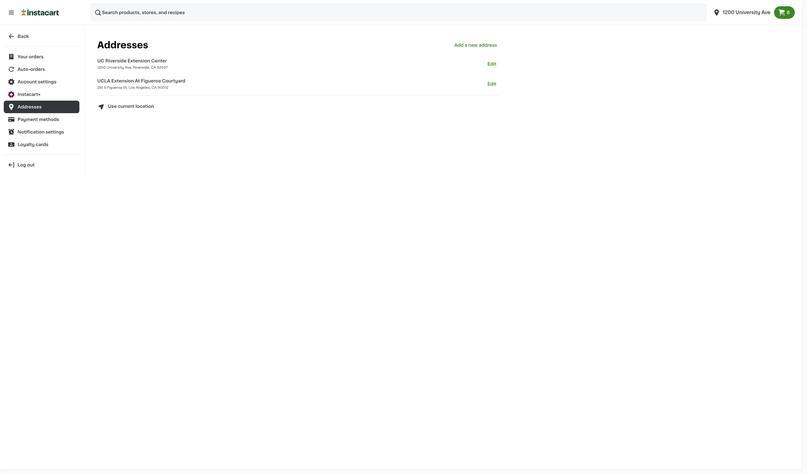 Task type: vqa. For each thing, say whether or not it's contained in the screenshot.
the topmost EDIT BUTTON
yes



Task type: describe. For each thing, give the bounding box(es) containing it.
ca inside uc riverside extension center 1200 university ave, riverside, ca 92507
[[151, 66, 156, 69]]

log
[[18, 163, 26, 167]]

1200 university ave button
[[713, 4, 771, 21]]

90012
[[158, 86, 169, 90]]

extension inside uc riverside extension center 1200 university ave, riverside, ca 92507
[[128, 59, 150, 63]]

notification
[[18, 130, 45, 134]]

92507
[[157, 66, 168, 69]]

university inside popup button
[[736, 10, 761, 15]]

back link
[[4, 30, 79, 43]]

uc riverside extension center 1200 university ave, riverside, ca 92507
[[97, 59, 168, 69]]

orders for your orders
[[29, 55, 44, 59]]

8 button
[[775, 6, 796, 19]]

use current location button
[[97, 103, 154, 111]]

ucla extension at figueroa courtyard 261 s figueroa st, los angeles, ca 90012
[[97, 79, 185, 90]]

loyalty cards
[[18, 143, 48, 147]]

center
[[151, 59, 167, 63]]

1200 inside uc riverside extension center 1200 university ave, riverside, ca 92507
[[97, 66, 106, 69]]

addresses link
[[4, 101, 79, 113]]

your orders link
[[4, 51, 79, 63]]

log out link
[[4, 159, 79, 171]]

payment
[[18, 117, 38, 122]]

loyalty cards link
[[4, 139, 79, 151]]

extension inside ucla extension at figueroa courtyard 261 s figueroa st, los angeles, ca 90012
[[111, 79, 134, 83]]

add a new address
[[455, 43, 497, 47]]

log out
[[18, 163, 35, 167]]

address
[[479, 43, 497, 47]]

1200 university ave button
[[710, 4, 775, 21]]

8
[[788, 10, 791, 15]]

1200 inside popup button
[[723, 10, 735, 15]]

ave
[[762, 10, 771, 15]]

methods
[[39, 117, 59, 122]]

addresses menu bar
[[97, 33, 499, 58]]

auto-
[[18, 67, 30, 72]]

uc
[[97, 59, 104, 63]]

ca inside ucla extension at figueroa courtyard 261 s figueroa st, los angeles, ca 90012
[[152, 86, 157, 90]]

university inside uc riverside extension center 1200 university ave, riverside, ca 92507
[[107, 66, 124, 69]]

instacart+ link
[[4, 88, 79, 101]]

settings for account settings
[[38, 80, 56, 84]]

courtyard
[[162, 79, 185, 83]]

edit button for uc riverside extension center
[[485, 58, 499, 70]]

riverside
[[105, 59, 127, 63]]

account settings
[[18, 80, 56, 84]]

orders for auto-orders
[[30, 67, 45, 72]]

edit for ucla extension at figueroa courtyard
[[488, 82, 497, 86]]

notification settings link
[[4, 126, 79, 139]]

s
[[104, 86, 106, 90]]



Task type: locate. For each thing, give the bounding box(es) containing it.
1 horizontal spatial addresses
[[97, 41, 148, 50]]

1 vertical spatial orders
[[30, 67, 45, 72]]

0 vertical spatial 1200
[[723, 10, 735, 15]]

ca
[[151, 66, 156, 69], [152, 86, 157, 90]]

1 horizontal spatial university
[[736, 10, 761, 15]]

261
[[97, 86, 103, 90]]

1 vertical spatial figueroa
[[107, 86, 122, 90]]

a
[[465, 43, 468, 47]]

add a new address button
[[453, 33, 499, 58]]

1 vertical spatial university
[[107, 66, 124, 69]]

0 vertical spatial addresses
[[97, 41, 148, 50]]

1 vertical spatial addresses
[[18, 105, 42, 109]]

orders up auto-orders
[[29, 55, 44, 59]]

1 vertical spatial 1200
[[97, 66, 106, 69]]

angeles,
[[136, 86, 151, 90]]

edit
[[488, 62, 497, 66], [488, 82, 497, 86]]

2 edit from the top
[[488, 82, 497, 86]]

settings for notification settings
[[46, 130, 64, 134]]

current
[[118, 104, 135, 109]]

use
[[108, 104, 117, 109]]

st,
[[123, 86, 128, 90]]

university
[[736, 10, 761, 15], [107, 66, 124, 69]]

0 vertical spatial edit button
[[485, 58, 499, 70]]

ucla
[[97, 79, 110, 83]]

1 edit from the top
[[488, 62, 497, 66]]

settings inside account settings link
[[38, 80, 56, 84]]

your orders
[[18, 55, 44, 59]]

1 vertical spatial ca
[[152, 86, 157, 90]]

0 horizontal spatial university
[[107, 66, 124, 69]]

edit button for ucla extension at figueroa courtyard
[[485, 78, 499, 90]]

figueroa right s
[[107, 86, 122, 90]]

0 vertical spatial settings
[[38, 80, 56, 84]]

university down riverside
[[107, 66, 124, 69]]

1200
[[723, 10, 735, 15], [97, 66, 106, 69]]

settings
[[38, 80, 56, 84], [46, 130, 64, 134]]

ave,
[[125, 66, 132, 69]]

ca down center
[[151, 66, 156, 69]]

orders
[[29, 55, 44, 59], [30, 67, 45, 72]]

figueroa up 'angeles,'
[[141, 79, 161, 83]]

0 horizontal spatial figueroa
[[107, 86, 122, 90]]

Search field
[[90, 4, 707, 21]]

0 vertical spatial orders
[[29, 55, 44, 59]]

0 horizontal spatial addresses
[[18, 105, 42, 109]]

0 horizontal spatial 1200
[[97, 66, 106, 69]]

1 horizontal spatial figueroa
[[141, 79, 161, 83]]

instacart+
[[18, 92, 41, 97]]

None search field
[[90, 4, 707, 21]]

addresses up riverside
[[97, 41, 148, 50]]

out
[[27, 163, 35, 167]]

orders up account settings
[[30, 67, 45, 72]]

1 vertical spatial extension
[[111, 79, 134, 83]]

add
[[455, 43, 464, 47]]

settings down auto-orders link
[[38, 80, 56, 84]]

0 vertical spatial university
[[736, 10, 761, 15]]

account settings link
[[4, 76, 79, 88]]

new
[[469, 43, 478, 47]]

extension up riverside,
[[128, 59, 150, 63]]

1 vertical spatial settings
[[46, 130, 64, 134]]

settings down methods
[[46, 130, 64, 134]]

your
[[18, 55, 28, 59]]

at
[[135, 79, 140, 83]]

ca left 90012
[[152, 86, 157, 90]]

location
[[136, 104, 154, 109]]

0 vertical spatial extension
[[128, 59, 150, 63]]

extension up st,
[[111, 79, 134, 83]]

cards
[[36, 143, 48, 147]]

0 vertical spatial figueroa
[[141, 79, 161, 83]]

edit for uc riverside extension center
[[488, 62, 497, 66]]

university left ave
[[736, 10, 761, 15]]

extension
[[128, 59, 150, 63], [111, 79, 134, 83]]

riverside,
[[133, 66, 150, 69]]

edit button
[[485, 58, 499, 70], [485, 78, 499, 90]]

1 edit button from the top
[[485, 58, 499, 70]]

loyalty
[[18, 143, 35, 147]]

figueroa
[[141, 79, 161, 83], [107, 86, 122, 90]]

payment methods link
[[4, 113, 79, 126]]

back
[[18, 34, 29, 39]]

instacart logo image
[[21, 9, 59, 16]]

auto-orders link
[[4, 63, 79, 76]]

addresses down instacart+
[[18, 105, 42, 109]]

account
[[18, 80, 37, 84]]

1200 university ave
[[723, 10, 771, 15]]

1 horizontal spatial 1200
[[723, 10, 735, 15]]

payment methods
[[18, 117, 59, 122]]

0 vertical spatial edit
[[488, 62, 497, 66]]

addresses inside menu bar
[[97, 41, 148, 50]]

addresses
[[97, 41, 148, 50], [18, 105, 42, 109]]

1 vertical spatial edit button
[[485, 78, 499, 90]]

2 edit button from the top
[[485, 78, 499, 90]]

auto-orders
[[18, 67, 45, 72]]

1 vertical spatial edit
[[488, 82, 497, 86]]

0 vertical spatial ca
[[151, 66, 156, 69]]

los
[[129, 86, 135, 90]]

notification settings
[[18, 130, 64, 134]]

settings inside notification settings link
[[46, 130, 64, 134]]

use current location
[[108, 104, 154, 109]]



